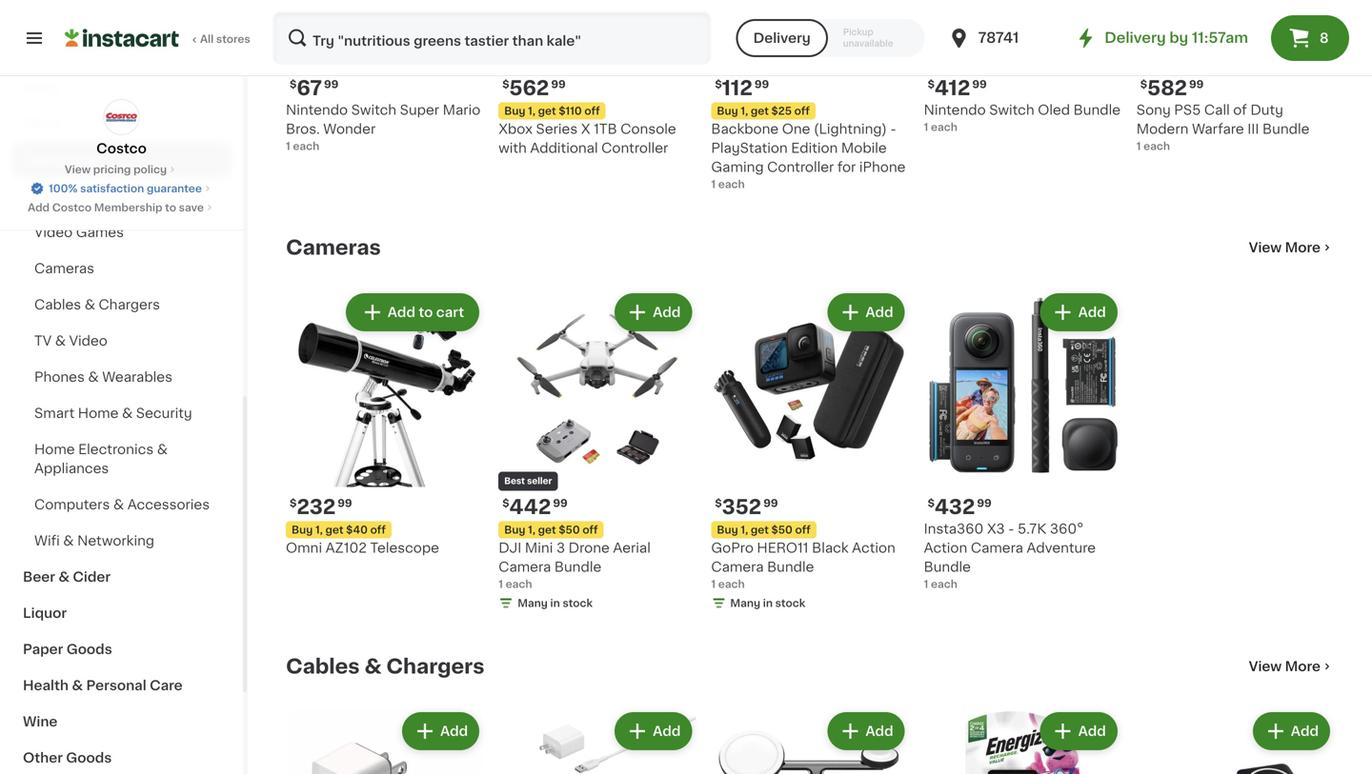 Task type: locate. For each thing, give the bounding box(es) containing it.
1 horizontal spatial stock
[[775, 598, 805, 609]]

buy for 352
[[717, 525, 738, 535]]

2 vertical spatial view
[[1249, 660, 1282, 674]]

tv & video
[[34, 334, 107, 348]]

0 horizontal spatial many in stock
[[518, 598, 593, 609]]

delivery inside button
[[753, 31, 811, 45]]

add costco membership to save
[[28, 202, 204, 213]]

1, for 112
[[741, 106, 748, 116]]

2 view more from the top
[[1249, 660, 1321, 674]]

buy up xbox
[[504, 106, 525, 116]]

0 horizontal spatial -
[[890, 122, 896, 136]]

buy down 112
[[717, 106, 738, 116]]

$ inside $ 352 99
[[715, 498, 722, 509]]

add costco membership to save link
[[28, 200, 215, 215]]

home inside home electronics & appliances
[[34, 443, 75, 456]]

electronics down smart home & security
[[78, 443, 154, 456]]

add inside button
[[388, 306, 415, 319]]

0 horizontal spatial many
[[518, 598, 548, 609]]

switch inside 'nintendo switch super mario bros. wonder 1 each'
[[351, 103, 396, 117]]

0 horizontal spatial action
[[852, 542, 895, 555]]

1 view more link from the top
[[1249, 238, 1334, 257]]

video up 'phones & wearables'
[[69, 334, 107, 348]]

get left $25
[[751, 106, 769, 116]]

442
[[509, 497, 551, 517]]

1 vertical spatial view more
[[1249, 660, 1321, 674]]

each inside nintendo switch oled bundle 1 each
[[931, 122, 957, 132]]

delivery left by
[[1105, 31, 1166, 45]]

1 inside sony ps5 call of duty modern warfare iii bundle 1 each
[[1137, 141, 1141, 151]]

(lightning)
[[814, 122, 887, 136]]

1 horizontal spatial action
[[924, 542, 967, 555]]

0 vertical spatial chargers
[[99, 298, 160, 312]]

232
[[297, 497, 336, 517]]

home up appliances
[[34, 443, 75, 456]]

99 inside $ 352 99
[[763, 498, 778, 509]]

2 goods from the top
[[66, 752, 112, 765]]

off up drone
[[582, 525, 598, 535]]

1 action from the left
[[852, 542, 895, 555]]

get
[[751, 106, 769, 116], [538, 106, 556, 116], [325, 525, 343, 535], [751, 525, 769, 535], [538, 525, 556, 535]]

view more for cameras
[[1249, 241, 1321, 255]]

x
[[581, 122, 590, 136]]

99 right 352
[[763, 498, 778, 509]]

1 buy 1, get $50 off from the left
[[717, 525, 811, 535]]

1 vertical spatial view more link
[[1249, 658, 1334, 677]]

$ for 582
[[1140, 79, 1147, 89]]

seller up $ 562 99
[[527, 58, 552, 67]]

1 many in stock from the left
[[730, 598, 805, 609]]

99 inside $ 432 99
[[977, 498, 992, 509]]

1 horizontal spatial to
[[419, 306, 433, 319]]

buy
[[717, 106, 738, 116], [504, 106, 525, 116], [292, 525, 313, 535], [717, 525, 738, 535], [504, 525, 525, 535]]

cameras link
[[286, 236, 381, 259], [11, 251, 232, 287]]

off up one at the right top of page
[[794, 106, 810, 116]]

$ 412 99
[[928, 78, 987, 98]]

0 horizontal spatial switch
[[351, 103, 396, 117]]

2 action from the left
[[924, 542, 967, 555]]

0 vertical spatial best
[[504, 58, 525, 67]]

1 horizontal spatial buy 1, get $50 off
[[717, 525, 811, 535]]

&
[[85, 298, 95, 312], [55, 334, 66, 348], [88, 371, 99, 384], [122, 407, 133, 420], [157, 443, 168, 456], [113, 498, 124, 512], [63, 535, 74, 548], [58, 571, 70, 584], [364, 657, 382, 677], [72, 679, 83, 693]]

2 view more link from the top
[[1249, 658, 1334, 677]]

99 inside '$ 112 99'
[[755, 79, 769, 89]]

1 vertical spatial more
[[1285, 660, 1321, 674]]

1 switch from the left
[[351, 103, 396, 117]]

many for 442
[[518, 598, 548, 609]]

1, up gopro
[[741, 525, 748, 535]]

$ for 412
[[928, 79, 935, 89]]

0 horizontal spatial nintendo
[[286, 103, 348, 117]]

each down 412
[[931, 122, 957, 132]]

video down audio
[[34, 226, 73, 239]]

hero11
[[757, 542, 809, 555]]

cables
[[34, 298, 81, 312], [286, 657, 360, 677]]

buy up gopro
[[717, 525, 738, 535]]

buy up dji
[[504, 525, 525, 535]]

1 vertical spatial to
[[419, 306, 433, 319]]

sony
[[1137, 103, 1171, 117]]

bundle down the hero11
[[767, 561, 814, 574]]

stores
[[216, 34, 250, 44]]

1 down gaming
[[711, 179, 716, 190]]

99 up x3
[[977, 498, 992, 509]]

1 vertical spatial chargers
[[386, 657, 484, 677]]

99 inside $ 442 99
[[553, 498, 568, 509]]

1 vertical spatial controller
[[767, 160, 834, 174]]

1 many from the left
[[730, 598, 760, 609]]

buy 1, get $50 off up 3
[[504, 525, 598, 535]]

1 stock from the left
[[775, 598, 805, 609]]

bundle down insta360
[[924, 561, 971, 574]]

0 vertical spatial cameras
[[286, 238, 381, 258]]

1 more from the top
[[1285, 241, 1321, 255]]

camera inside gopro hero11 black action camera bundle 1 each
[[711, 561, 764, 574]]

99 inside $ 582 99
[[1189, 79, 1204, 89]]

more for cameras
[[1285, 241, 1321, 255]]

many down gopro
[[730, 598, 760, 609]]

2 many in stock from the left
[[518, 598, 593, 609]]

2 many from the left
[[518, 598, 548, 609]]

$ inside $ 232 99
[[290, 498, 297, 509]]

item carousel region
[[286, 0, 1361, 206]]

0 horizontal spatial stock
[[563, 598, 593, 609]]

guarantee
[[147, 183, 202, 194]]

bundle inside insta360 x3 - 5.7k 360° action camera adventure bundle 1 each
[[924, 561, 971, 574]]

each
[[931, 122, 957, 132], [293, 141, 319, 151], [1144, 141, 1170, 151], [718, 179, 745, 190], [718, 579, 745, 590], [506, 579, 532, 590], [931, 579, 957, 590]]

nintendo inside 'nintendo switch super mario bros. wonder 1 each'
[[286, 103, 348, 117]]

1 vertical spatial cameras
[[34, 262, 94, 275]]

each down dji
[[506, 579, 532, 590]]

2 buy 1, get $50 off from the left
[[504, 525, 598, 535]]

camera inside dji mini 3 drone aerial camera bundle 1 each
[[499, 561, 551, 574]]

audio link
[[11, 178, 232, 214]]

1 horizontal spatial $50
[[771, 525, 793, 535]]

switch for 412
[[989, 103, 1034, 117]]

home
[[78, 407, 119, 420], [34, 443, 75, 456]]

membership
[[94, 202, 162, 213]]

0 horizontal spatial delivery
[[753, 31, 811, 45]]

seller inside 'item carousel' 'region'
[[527, 58, 552, 67]]

each inside dji mini 3 drone aerial camera bundle 1 each
[[506, 579, 532, 590]]

buy 1, get $50 off for 442
[[504, 525, 598, 535]]

each inside gopro hero11 black action camera bundle 1 each
[[718, 579, 745, 590]]

99 for 412
[[972, 79, 987, 89]]

stock down dji mini 3 drone aerial camera bundle 1 each
[[563, 598, 593, 609]]

0 vertical spatial cables
[[34, 298, 81, 312]]

bundle right the oled
[[1074, 103, 1121, 117]]

$50 up 3
[[559, 525, 580, 535]]

camera down gopro
[[711, 561, 764, 574]]

Search field
[[274, 13, 709, 63]]

best up 562
[[504, 58, 525, 67]]

view more link for cameras
[[1249, 238, 1334, 257]]

0 vertical spatial seller
[[527, 58, 552, 67]]

1 down $ 412 99
[[924, 122, 928, 132]]

None search field
[[273, 11, 711, 65]]

home inside the smart home & security link
[[78, 407, 119, 420]]

electronics
[[23, 153, 101, 167], [78, 443, 154, 456]]

delivery up '$ 112 99'
[[753, 31, 811, 45]]

0 horizontal spatial controller
[[601, 141, 668, 155]]

$ 112 99
[[715, 78, 769, 98]]

sony ps5 call of duty modern warfare iii bundle 1 each
[[1137, 103, 1310, 151]]

1 down insta360
[[924, 579, 928, 590]]

switch up wonder
[[351, 103, 396, 117]]

liquor
[[23, 607, 67, 620]]

stock for 352
[[775, 598, 805, 609]]

$ inside $ 582 99
[[1140, 79, 1147, 89]]

$ inside $ 432 99
[[928, 498, 935, 509]]

delivery
[[1105, 31, 1166, 45], [753, 31, 811, 45]]

view for cameras
[[1249, 241, 1282, 255]]

product group containing 432
[[924, 290, 1121, 592]]

2 best from the top
[[504, 477, 525, 486]]

1 vertical spatial -
[[1008, 523, 1014, 536]]

99 right 412
[[972, 79, 987, 89]]

0 vertical spatial -
[[890, 122, 896, 136]]

health & personal care link
[[11, 668, 232, 704]]

view more link for cables & chargers
[[1249, 658, 1334, 677]]

many for 352
[[730, 598, 760, 609]]

each down gaming
[[718, 179, 745, 190]]

- up iphone
[[890, 122, 896, 136]]

2 $50 from the left
[[559, 525, 580, 535]]

$ 582 99
[[1140, 78, 1204, 98]]

432
[[935, 497, 975, 517]]

off up the x at the left of the page
[[584, 106, 600, 116]]

1 down bros.
[[286, 141, 290, 151]]

11:57am
[[1192, 31, 1248, 45]]

wifi
[[34, 535, 60, 548]]

99 inside $ 562 99
[[551, 79, 566, 89]]

service type group
[[736, 19, 925, 57]]

$40
[[346, 525, 368, 535]]

best seller up 562
[[504, 58, 552, 67]]

0 horizontal spatial cables & chargers
[[34, 298, 160, 312]]

1 horizontal spatial controller
[[767, 160, 834, 174]]

1 goods from the top
[[66, 643, 112, 656]]

switch left the oled
[[989, 103, 1034, 117]]

product group
[[286, 290, 483, 558], [499, 290, 696, 615], [711, 290, 909, 615], [924, 290, 1121, 592], [286, 709, 483, 775], [499, 709, 696, 775], [711, 709, 909, 775], [924, 709, 1121, 775], [1137, 709, 1334, 775]]

0 vertical spatial view more link
[[1249, 238, 1334, 257]]

goods
[[66, 643, 112, 656], [66, 752, 112, 765]]

0 vertical spatial best seller
[[504, 58, 552, 67]]

1 vertical spatial electronics
[[78, 443, 154, 456]]

1 horizontal spatial cables & chargers
[[286, 657, 484, 677]]

1 horizontal spatial nintendo
[[924, 103, 986, 117]]

99 right 67
[[324, 79, 339, 89]]

nintendo down $ 67 99
[[286, 103, 348, 117]]

buy up omni
[[292, 525, 313, 535]]

goods up health & personal care
[[66, 643, 112, 656]]

delivery for delivery
[[753, 31, 811, 45]]

many in stock down dji mini 3 drone aerial camera bundle 1 each
[[518, 598, 593, 609]]

1 vertical spatial view
[[1249, 241, 1282, 255]]

99 up buy 1, get $110 off
[[551, 79, 566, 89]]

controller
[[601, 141, 668, 155], [767, 160, 834, 174]]

$
[[290, 79, 297, 89], [715, 79, 722, 89], [502, 79, 509, 89], [928, 79, 935, 89], [1140, 79, 1147, 89], [290, 498, 297, 509], [715, 498, 722, 509], [502, 498, 509, 509], [928, 498, 935, 509]]

in
[[763, 598, 773, 609], [550, 598, 560, 609]]

99 for 562
[[551, 79, 566, 89]]

0 horizontal spatial camera
[[499, 561, 551, 574]]

0 horizontal spatial costco
[[52, 202, 92, 213]]

99 right 442
[[553, 498, 568, 509]]

1 in from the left
[[763, 598, 773, 609]]

edition
[[791, 141, 838, 155]]

1 vertical spatial seller
[[527, 477, 552, 486]]

1, up mini
[[528, 525, 535, 535]]

nintendo switch oled bundle 1 each
[[924, 103, 1121, 132]]

many
[[730, 598, 760, 609], [518, 598, 548, 609]]

0 vertical spatial more
[[1285, 241, 1321, 255]]

1 horizontal spatial switch
[[989, 103, 1034, 117]]

stock
[[775, 598, 805, 609], [563, 598, 593, 609]]

1, up backbone
[[741, 106, 748, 116]]

1, down $ 562 99
[[528, 106, 535, 116]]

0 vertical spatial controller
[[601, 141, 668, 155]]

78741
[[978, 31, 1019, 45]]

drone
[[569, 542, 610, 555]]

1, for 562
[[528, 106, 535, 116]]

2 stock from the left
[[563, 598, 593, 609]]

1 horizontal spatial home
[[78, 407, 119, 420]]

nintendo down $ 412 99
[[924, 103, 986, 117]]

99 for 442
[[553, 498, 568, 509]]

get for 442
[[538, 525, 556, 535]]

view more
[[1249, 241, 1321, 255], [1249, 660, 1321, 674]]

1 best seller from the top
[[504, 58, 552, 67]]

0 vertical spatial home
[[78, 407, 119, 420]]

get up series
[[538, 106, 556, 116]]

$ for 432
[[928, 498, 935, 509]]

nintendo inside nintendo switch oled bundle 1 each
[[924, 103, 986, 117]]

each inside insta360 x3 - 5.7k 360° action camera adventure bundle 1 each
[[931, 579, 957, 590]]

0 vertical spatial cables & chargers
[[34, 298, 160, 312]]

0 vertical spatial to
[[165, 202, 176, 213]]

off right $40
[[370, 525, 386, 535]]

1 horizontal spatial in
[[763, 598, 773, 609]]

get up mini
[[538, 525, 556, 535]]

satisfaction
[[80, 183, 144, 194]]

99 up ps5
[[1189, 79, 1204, 89]]

0 vertical spatial goods
[[66, 643, 112, 656]]

1 horizontal spatial delivery
[[1105, 31, 1166, 45]]

costco down 100%
[[52, 202, 92, 213]]

many down mini
[[518, 598, 548, 609]]

bundle down drone
[[554, 561, 601, 574]]

view for cables & chargers
[[1249, 660, 1282, 674]]

more for cables & chargers
[[1285, 660, 1321, 674]]

$ 432 99
[[928, 497, 992, 517]]

1 vertical spatial best seller
[[504, 477, 552, 486]]

delivery by 11:57am
[[1105, 31, 1248, 45]]

1 $50 from the left
[[771, 525, 793, 535]]

best seller inside 'item carousel' 'region'
[[504, 58, 552, 67]]

nintendo for 67
[[286, 103, 348, 117]]

buy for 232
[[292, 525, 313, 535]]

action right "black"
[[852, 542, 895, 555]]

electronics inside home electronics & appliances
[[78, 443, 154, 456]]

1 horizontal spatial camera
[[711, 561, 764, 574]]

1 vertical spatial cables & chargers link
[[286, 656, 484, 679]]

1 best from the top
[[504, 58, 525, 67]]

0 horizontal spatial to
[[165, 202, 176, 213]]

product group containing 352
[[711, 290, 909, 615]]

- right x3
[[1008, 523, 1014, 536]]

1 view more from the top
[[1249, 241, 1321, 255]]

412
[[935, 78, 970, 98]]

1, down $ 232 99
[[315, 525, 323, 535]]

1 down gopro
[[711, 579, 716, 590]]

to down guarantee
[[165, 202, 176, 213]]

2 in from the left
[[550, 598, 560, 609]]

costco
[[96, 142, 147, 155], [52, 202, 92, 213]]

best inside 'item carousel' 'region'
[[504, 58, 525, 67]]

best up 442
[[504, 477, 525, 486]]

$50 up the hero11
[[771, 525, 793, 535]]

bundle down duty
[[1263, 122, 1310, 136]]

baby link
[[11, 70, 232, 106]]

99 inside $ 67 99
[[324, 79, 339, 89]]

best seller up 442
[[504, 477, 552, 486]]

in down gopro hero11 black action camera bundle 1 each
[[763, 598, 773, 609]]

2 more from the top
[[1285, 660, 1321, 674]]

gopro hero11 black action camera bundle 1 each
[[711, 542, 895, 590]]

0 horizontal spatial home
[[34, 443, 75, 456]]

in down dji mini 3 drone aerial camera bundle 1 each
[[550, 598, 560, 609]]

1 vertical spatial goods
[[66, 752, 112, 765]]

controller down the console
[[601, 141, 668, 155]]

0 vertical spatial view more
[[1249, 241, 1321, 255]]

action down insta360
[[924, 542, 967, 555]]

2 nintendo from the left
[[924, 103, 986, 117]]

1,
[[741, 106, 748, 116], [528, 106, 535, 116], [315, 525, 323, 535], [741, 525, 748, 535], [528, 525, 535, 535]]

camera down x3
[[971, 542, 1023, 555]]

buy 1, get $50 off up the hero11
[[717, 525, 811, 535]]

$ inside $ 562 99
[[502, 79, 509, 89]]

buy for 442
[[504, 525, 525, 535]]

1, for 232
[[315, 525, 323, 535]]

bundle inside nintendo switch oled bundle 1 each
[[1074, 103, 1121, 117]]

0 horizontal spatial $50
[[559, 525, 580, 535]]

1 horizontal spatial cables
[[286, 657, 360, 677]]

buy 1, get $40 off
[[292, 525, 386, 535]]

controller down edition
[[767, 160, 834, 174]]

1 horizontal spatial many
[[730, 598, 760, 609]]

each down bros.
[[293, 141, 319, 151]]

1 vertical spatial home
[[34, 443, 75, 456]]

$ 352 99
[[715, 497, 778, 517]]

each down insta360
[[931, 579, 957, 590]]

cameras
[[286, 238, 381, 258], [34, 262, 94, 275]]

1 down dji
[[499, 579, 503, 590]]

az102
[[326, 542, 367, 555]]

home down 'phones & wearables'
[[78, 407, 119, 420]]

view more for cables & chargers
[[1249, 660, 1321, 674]]

bundle inside sony ps5 call of duty modern warfare iii bundle 1 each
[[1263, 122, 1310, 136]]

1 horizontal spatial costco
[[96, 142, 147, 155]]

each down modern
[[1144, 141, 1170, 151]]

99 up buy 1, get $40 off
[[338, 498, 352, 509]]

view
[[65, 164, 91, 175], [1249, 241, 1282, 255], [1249, 660, 1282, 674]]

bundle
[[1074, 103, 1121, 117], [1263, 122, 1310, 136], [767, 561, 814, 574], [554, 561, 601, 574], [924, 561, 971, 574]]

1 vertical spatial best
[[504, 477, 525, 486]]

pricing
[[93, 164, 131, 175]]

3
[[556, 542, 565, 555]]

2 seller from the top
[[527, 477, 552, 486]]

1 seller from the top
[[527, 58, 552, 67]]

get up the az102
[[325, 525, 343, 535]]

0 horizontal spatial chargers
[[99, 298, 160, 312]]

99 right 112
[[755, 79, 769, 89]]

each down gopro
[[718, 579, 745, 590]]

0 horizontal spatial in
[[550, 598, 560, 609]]

99 inside $ 232 99
[[338, 498, 352, 509]]

electronics up 100%
[[23, 153, 101, 167]]

costco up view pricing policy link
[[96, 142, 147, 155]]

1 horizontal spatial many in stock
[[730, 598, 805, 609]]

camera down mini
[[499, 561, 551, 574]]

add to cart
[[388, 306, 464, 319]]

additional
[[530, 141, 598, 155]]

1 down modern
[[1137, 141, 1141, 151]]

many in stock down gopro hero11 black action camera bundle 1 each
[[730, 598, 805, 609]]

nintendo
[[286, 103, 348, 117], [924, 103, 986, 117]]

liquor link
[[11, 596, 232, 632]]

wifi & networking link
[[11, 523, 232, 559]]

video games link
[[11, 214, 232, 251]]

$ inside '$ 112 99'
[[715, 79, 722, 89]]

stock down gopro hero11 black action camera bundle 1 each
[[775, 598, 805, 609]]

paper goods link
[[11, 632, 232, 668]]

0 horizontal spatial cables & chargers link
[[11, 287, 232, 323]]

0 vertical spatial costco
[[96, 142, 147, 155]]

2 switch from the left
[[989, 103, 1034, 117]]

to left cart
[[419, 306, 433, 319]]

0 horizontal spatial cables
[[34, 298, 81, 312]]

1 horizontal spatial -
[[1008, 523, 1014, 536]]

2 horizontal spatial camera
[[971, 542, 1023, 555]]

2 best seller from the top
[[504, 477, 552, 486]]

seller
[[527, 58, 552, 67], [527, 477, 552, 486]]

many in stock for 442
[[518, 598, 593, 609]]

$ inside $ 67 99
[[290, 79, 297, 89]]

seller up $ 442 99
[[527, 477, 552, 486]]

other
[[23, 752, 63, 765]]

beer & cider
[[23, 571, 111, 584]]

1 nintendo from the left
[[286, 103, 348, 117]]

1 vertical spatial costco
[[52, 202, 92, 213]]

get for 112
[[751, 106, 769, 116]]

99 inside $ 412 99
[[972, 79, 987, 89]]

582
[[1147, 78, 1187, 98]]

360°
[[1050, 523, 1084, 536]]

0 horizontal spatial buy 1, get $50 off
[[504, 525, 598, 535]]

get down $ 352 99 in the bottom of the page
[[751, 525, 769, 535]]

off up the hero11
[[795, 525, 811, 535]]

0 vertical spatial electronics
[[23, 153, 101, 167]]

$ inside $ 442 99
[[502, 498, 509, 509]]

goods right other
[[66, 752, 112, 765]]

1 horizontal spatial cameras
[[286, 238, 381, 258]]

& inside the health & personal care link
[[72, 679, 83, 693]]

camera
[[971, 542, 1023, 555], [711, 561, 764, 574], [499, 561, 551, 574]]

1 vertical spatial video
[[69, 334, 107, 348]]

phones & wearables
[[34, 371, 172, 384]]

switch inside nintendo switch oled bundle 1 each
[[989, 103, 1034, 117]]

$ inside $ 412 99
[[928, 79, 935, 89]]



Task type: describe. For each thing, give the bounding box(es) containing it.
0 vertical spatial cables & chargers link
[[11, 287, 232, 323]]

& inside 'phones & wearables' link
[[88, 371, 99, 384]]

each inside sony ps5 call of duty modern warfare iii bundle 1 each
[[1144, 141, 1170, 151]]

iphone
[[859, 160, 906, 174]]

product group containing 232
[[286, 290, 483, 558]]

bundle inside gopro hero11 black action camera bundle 1 each
[[767, 561, 814, 574]]

computers & accessories
[[34, 498, 210, 512]]

nintendo for 412
[[924, 103, 986, 117]]

& inside tv & video "link"
[[55, 334, 66, 348]]

games
[[76, 226, 124, 239]]

buy 1, get $110 off
[[504, 106, 600, 116]]

delivery button
[[736, 19, 828, 57]]

omni az102 telescope
[[286, 542, 439, 555]]

delivery for delivery by 11:57am
[[1105, 31, 1166, 45]]

100%
[[49, 183, 78, 194]]

security
[[136, 407, 192, 420]]

352
[[722, 497, 761, 517]]

buy 1, get $25 off
[[717, 106, 810, 116]]

99 for 232
[[338, 498, 352, 509]]

$50 for 442
[[559, 525, 580, 535]]

costco logo image
[[103, 99, 140, 135]]

1 horizontal spatial cables & chargers link
[[286, 656, 484, 679]]

562
[[509, 78, 549, 98]]

& inside home electronics & appliances
[[157, 443, 168, 456]]

$ 442 99
[[502, 497, 568, 517]]

insta360
[[924, 523, 984, 536]]

99 for 112
[[755, 79, 769, 89]]

with
[[499, 141, 527, 155]]

112
[[722, 78, 753, 98]]

dji
[[499, 542, 521, 555]]

0 horizontal spatial cameras link
[[11, 251, 232, 287]]

costco link
[[96, 99, 147, 158]]

& inside computers & accessories link
[[113, 498, 124, 512]]

1 vertical spatial cables
[[286, 657, 360, 677]]

bundle inside dji mini 3 drone aerial camera bundle 1 each
[[554, 561, 601, 574]]

mini
[[525, 542, 553, 555]]

1 horizontal spatial cameras link
[[286, 236, 381, 259]]

& inside the smart home & security link
[[122, 407, 133, 420]]

accessories
[[127, 498, 210, 512]]

$110
[[559, 106, 582, 116]]

0 vertical spatial video
[[34, 226, 73, 239]]

get for 352
[[751, 525, 769, 535]]

beer & cider link
[[11, 559, 232, 596]]

home electronics & appliances
[[34, 443, 168, 475]]

backbone one (lightning) - playstation edition mobile gaming controller for iphone 1 each
[[711, 122, 906, 190]]

by
[[1169, 31, 1188, 45]]

black
[[812, 542, 849, 555]]

xbox
[[499, 122, 533, 136]]

console
[[621, 122, 676, 136]]

off for 442
[[582, 525, 598, 535]]

home electronics & appliances link
[[11, 432, 232, 487]]

1 inside gopro hero11 black action camera bundle 1 each
[[711, 579, 716, 590]]

wonder
[[323, 122, 376, 136]]

$50 for 352
[[771, 525, 793, 535]]

action inside gopro hero11 black action camera bundle 1 each
[[852, 542, 895, 555]]

personal
[[86, 679, 146, 693]]

$ 232 99
[[290, 497, 352, 517]]

best for 442
[[504, 477, 525, 486]]

$ for 442
[[502, 498, 509, 509]]

goods for other goods
[[66, 752, 112, 765]]

gaming
[[711, 160, 764, 174]]

computers
[[34, 498, 110, 512]]

insta360 x3 - 5.7k 360° action camera adventure bundle 1 each
[[924, 523, 1096, 590]]

controller inside xbox series x 1tb console with additional controller
[[601, 141, 668, 155]]

tv & video link
[[11, 323, 232, 359]]

all stores link
[[65, 11, 252, 65]]

0 vertical spatial view
[[65, 164, 91, 175]]

stock for 442
[[563, 598, 593, 609]]

bros.
[[286, 122, 320, 136]]

smart
[[34, 407, 75, 420]]

call
[[1204, 103, 1230, 117]]

product group containing 442
[[499, 290, 696, 615]]

seller for 562
[[527, 58, 552, 67]]

seller for 442
[[527, 477, 552, 486]]

aerial
[[613, 542, 651, 555]]

health & personal care
[[23, 679, 183, 693]]

$ 67 99
[[290, 78, 339, 98]]

in for 352
[[763, 598, 773, 609]]

all
[[200, 34, 214, 44]]

iii
[[1247, 122, 1259, 136]]

$ for 67
[[290, 79, 297, 89]]

wearables
[[102, 371, 172, 384]]

100% satisfaction guarantee button
[[30, 177, 213, 196]]

backbone
[[711, 122, 779, 136]]

99 for 582
[[1189, 79, 1204, 89]]

1tb
[[594, 122, 617, 136]]

$ 562 99
[[502, 78, 566, 98]]

save
[[179, 202, 204, 213]]

of
[[1233, 103, 1247, 117]]

ps5
[[1174, 103, 1201, 117]]

$ for 232
[[290, 498, 297, 509]]

audio
[[34, 190, 73, 203]]

warfare
[[1192, 122, 1244, 136]]

$ for 352
[[715, 498, 722, 509]]

each inside the 'backbone one (lightning) - playstation edition mobile gaming controller for iphone 1 each'
[[718, 179, 745, 190]]

1 inside dji mini 3 drone aerial camera bundle 1 each
[[499, 579, 503, 590]]

1 vertical spatial cables & chargers
[[286, 657, 484, 677]]

off for 352
[[795, 525, 811, 535]]

off for 562
[[584, 106, 600, 116]]

wine link
[[11, 704, 232, 740]]

99 for 352
[[763, 498, 778, 509]]

switch for 67
[[351, 103, 396, 117]]

1, for 442
[[528, 525, 535, 535]]

camera inside insta360 x3 - 5.7k 360° action camera adventure bundle 1 each
[[971, 542, 1023, 555]]

- inside insta360 x3 - 5.7k 360° action camera adventure bundle 1 each
[[1008, 523, 1014, 536]]

mario
[[443, 103, 480, 117]]

best for 562
[[504, 58, 525, 67]]

& inside wifi & networking link
[[63, 535, 74, 548]]

buy for 112
[[717, 106, 738, 116]]

$ for 562
[[502, 79, 509, 89]]

smart home & security
[[34, 407, 192, 420]]

wine
[[23, 716, 58, 729]]

xbox series x 1tb console with additional controller
[[499, 122, 676, 155]]

get for 562
[[538, 106, 556, 116]]

buy for 562
[[504, 106, 525, 116]]

adventure
[[1027, 542, 1096, 555]]

to inside add costco membership to save link
[[165, 202, 176, 213]]

instacart logo image
[[65, 27, 179, 50]]

78741 button
[[948, 11, 1062, 65]]

goods for paper goods
[[66, 643, 112, 656]]

off for 112
[[794, 106, 810, 116]]

tv
[[34, 334, 52, 348]]

1 inside 'nintendo switch super mario bros. wonder 1 each'
[[286, 141, 290, 151]]

other goods link
[[11, 740, 232, 775]]

get for 232
[[325, 525, 343, 535]]

1 inside insta360 x3 - 5.7k 360° action camera adventure bundle 1 each
[[924, 579, 928, 590]]

99 for 67
[[324, 79, 339, 89]]

many in stock for 352
[[730, 598, 805, 609]]

view pricing policy link
[[65, 162, 178, 177]]

video games
[[34, 226, 124, 239]]

oled
[[1038, 103, 1070, 117]]

5.7k
[[1018, 523, 1046, 536]]

beer
[[23, 571, 55, 584]]

1 inside the 'backbone one (lightning) - playstation edition mobile gaming controller for iphone 1 each'
[[711, 179, 716, 190]]

& inside the beer & cider link
[[58, 571, 70, 584]]

- inside the 'backbone one (lightning) - playstation edition mobile gaming controller for iphone 1 each'
[[890, 122, 896, 136]]

99 for 432
[[977, 498, 992, 509]]

1 horizontal spatial chargers
[[386, 657, 484, 677]]

add to cart button
[[348, 296, 478, 330]]

each inside 'nintendo switch super mario bros. wonder 1 each'
[[293, 141, 319, 151]]

best seller for 442
[[504, 477, 552, 486]]

off for 232
[[370, 525, 386, 535]]

$ for 112
[[715, 79, 722, 89]]

in for 442
[[550, 598, 560, 609]]

video inside "link"
[[69, 334, 107, 348]]

action inside insta360 x3 - 5.7k 360° action camera adventure bundle 1 each
[[924, 542, 967, 555]]

controller inside the 'backbone one (lightning) - playstation edition mobile gaming controller for iphone 1 each'
[[767, 160, 834, 174]]

best seller for 562
[[504, 58, 552, 67]]

duty
[[1250, 103, 1283, 117]]

gopro
[[711, 542, 754, 555]]

playstation
[[711, 141, 788, 155]]

0 horizontal spatial cameras
[[34, 262, 94, 275]]

cider
[[73, 571, 111, 584]]

1, for 352
[[741, 525, 748, 535]]

to inside add to cart button
[[419, 306, 433, 319]]

paper goods
[[23, 643, 112, 656]]

networking
[[77, 535, 154, 548]]

1 inside nintendo switch oled bundle 1 each
[[924, 122, 928, 132]]

floral link
[[11, 106, 232, 142]]

omni
[[286, 542, 322, 555]]

buy 1, get $50 off for 352
[[717, 525, 811, 535]]



Task type: vqa. For each thing, say whether or not it's contained in the screenshot.
Shop Link
no



